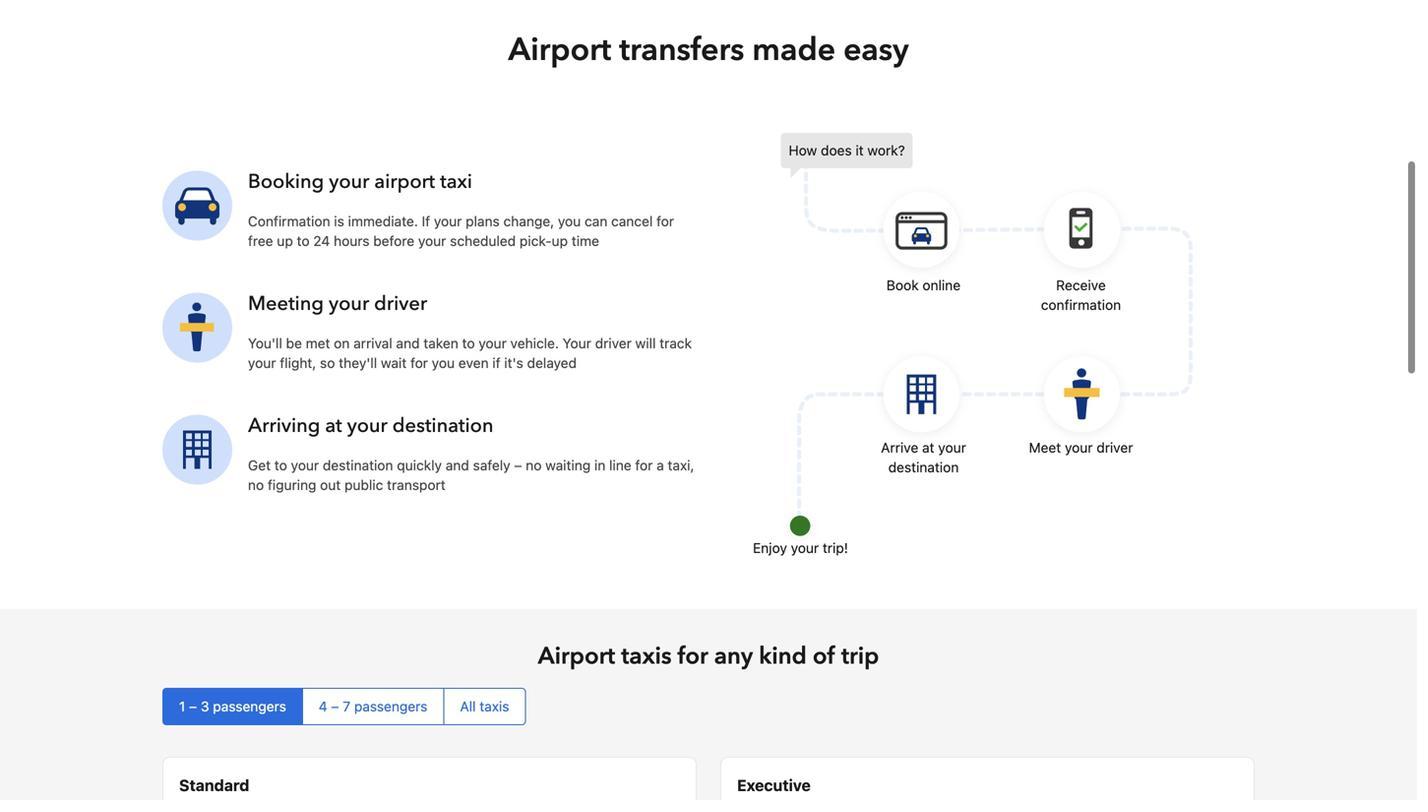 Task type: vqa. For each thing, say whether or not it's contained in the screenshot.
Meet
yes



Task type: describe. For each thing, give the bounding box(es) containing it.
your up public
[[347, 412, 388, 439]]

executive
[[737, 776, 811, 795]]

your right if
[[434, 213, 462, 229]]

track
[[660, 335, 692, 351]]

it's
[[504, 355, 523, 371]]

hours
[[334, 233, 370, 249]]

arriving at your destination
[[248, 412, 494, 439]]

driver for meeting your driver
[[374, 290, 427, 317]]

your up if
[[479, 335, 507, 351]]

immediate.
[[348, 213, 418, 229]]

figuring
[[268, 477, 316, 493]]

plans
[[466, 213, 500, 229]]

your right meet
[[1065, 439, 1093, 456]]

your up on
[[329, 290, 369, 317]]

how does it work?
[[789, 142, 905, 158]]

0 horizontal spatial no
[[248, 477, 264, 493]]

pick-
[[520, 233, 552, 249]]

scheduled
[[450, 233, 516, 249]]

24
[[313, 233, 330, 249]]

made
[[752, 28, 836, 71]]

3
[[201, 698, 209, 715]]

time
[[572, 233, 599, 249]]

meeting
[[248, 290, 324, 317]]

it
[[856, 142, 864, 158]]

to inside get to your destination quickly and safely – no waiting in line for a taxi, no figuring out public transport
[[275, 457, 287, 473]]

book
[[887, 277, 919, 293]]

to inside confirmation is immediate. if your plans change, you can cancel for free up to 24 hours before your scheduled pick-up time
[[297, 233, 310, 249]]

your down you'll
[[248, 355, 276, 371]]

destination for get to your destination quickly and safely – no waiting in line for a taxi, no figuring out public transport
[[323, 457, 393, 473]]

your left trip! at the bottom right
[[791, 540, 819, 556]]

airport for airport taxis for any kind of trip
[[538, 640, 615, 673]]

quickly
[[397, 457, 442, 473]]

arriving
[[248, 412, 320, 439]]

they'll
[[339, 355, 377, 371]]

if
[[493, 355, 501, 371]]

destination for arriving at your destination
[[393, 412, 494, 439]]

wait
[[381, 355, 407, 371]]

driver for meet your driver
[[1097, 439, 1133, 456]]

transfers
[[619, 28, 745, 71]]

confirmation
[[248, 213, 330, 229]]

your up is
[[329, 168, 370, 195]]

your down if
[[418, 233, 446, 249]]

driver inside you'll be met on arrival and taken to your vehicle. your driver will track your flight, so they'll wait for you even if it's delayed
[[595, 335, 632, 351]]

all taxis
[[460, 698, 509, 715]]

at for arrive
[[922, 439, 935, 456]]

booking your airport taxi
[[248, 168, 472, 195]]

and for arriving at your destination
[[446, 457, 469, 473]]

enjoy
[[753, 540, 787, 556]]

in
[[595, 457, 606, 473]]

confirmation is immediate. if your plans change, you can cancel for free up to 24 hours before your scheduled pick-up time
[[248, 213, 674, 249]]

safely
[[473, 457, 511, 473]]

meet
[[1029, 439, 1061, 456]]

sort results by element
[[162, 688, 1255, 725]]

trip!
[[823, 540, 848, 556]]

is
[[334, 213, 344, 229]]

1
[[179, 698, 185, 715]]

passengers for 1 – 3 passengers
[[213, 698, 286, 715]]

book online
[[887, 277, 961, 293]]

7
[[343, 698, 351, 715]]

you inside confirmation is immediate. if your plans change, you can cancel for free up to 24 hours before your scheduled pick-up time
[[558, 213, 581, 229]]

change,
[[504, 213, 554, 229]]

arrival
[[354, 335, 392, 351]]

be
[[286, 335, 302, 351]]

work?
[[868, 142, 905, 158]]

– for 4 – 7 passengers
[[331, 698, 339, 715]]

– inside get to your destination quickly and safely – no waiting in line for a taxi, no figuring out public transport
[[514, 457, 522, 473]]

waiting
[[546, 457, 591, 473]]

easy
[[844, 28, 909, 71]]

line
[[609, 457, 632, 473]]

trip
[[841, 640, 879, 673]]



Task type: locate. For each thing, give the bounding box(es) containing it.
1 horizontal spatial taxis
[[621, 640, 672, 673]]

taxis
[[621, 640, 672, 673], [480, 698, 509, 715]]

1 passengers from the left
[[213, 698, 286, 715]]

so
[[320, 355, 335, 371]]

before
[[373, 233, 415, 249]]

booking airport taxi image for meeting your driver
[[162, 293, 232, 363]]

taxis up sort results by element
[[621, 640, 672, 673]]

if
[[422, 213, 430, 229]]

your inside get to your destination quickly and safely – no waiting in line for a taxi, no figuring out public transport
[[291, 457, 319, 473]]

booking airport taxi image
[[781, 133, 1195, 546], [162, 171, 232, 241], [162, 293, 232, 363], [162, 415, 232, 485]]

0 vertical spatial no
[[526, 457, 542, 473]]

does
[[821, 142, 852, 158]]

1 vertical spatial taxis
[[480, 698, 509, 715]]

0 horizontal spatial taxis
[[480, 698, 509, 715]]

for inside you'll be met on arrival and taken to your vehicle. your driver will track your flight, so they'll wait for you even if it's delayed
[[411, 355, 428, 371]]

1 horizontal spatial at
[[922, 439, 935, 456]]

2 horizontal spatial driver
[[1097, 439, 1133, 456]]

kind
[[759, 640, 807, 673]]

– right safely at the left bottom of page
[[514, 457, 522, 473]]

at for arriving
[[325, 412, 342, 439]]

on
[[334, 335, 350, 351]]

– left 7
[[331, 698, 339, 715]]

0 vertical spatial and
[[396, 335, 420, 351]]

taxis inside sort results by element
[[480, 698, 509, 715]]

meet your driver
[[1029, 439, 1133, 456]]

you'll be met on arrival and taken to your vehicle. your driver will track your flight, so they'll wait for you even if it's delayed
[[248, 335, 692, 371]]

1 horizontal spatial passengers
[[354, 698, 428, 715]]

0 horizontal spatial driver
[[374, 290, 427, 317]]

driver
[[374, 290, 427, 317], [595, 335, 632, 351], [1097, 439, 1133, 456]]

1 horizontal spatial no
[[526, 457, 542, 473]]

standard
[[179, 776, 249, 795]]

online
[[923, 277, 961, 293]]

get
[[248, 457, 271, 473]]

at right arrive
[[922, 439, 935, 456]]

your
[[563, 335, 592, 351]]

0 horizontal spatial –
[[189, 698, 197, 715]]

to right get
[[275, 457, 287, 473]]

to up even
[[462, 335, 475, 351]]

and for meeting your driver
[[396, 335, 420, 351]]

arrive
[[881, 439, 919, 456]]

get to your destination quickly and safely – no waiting in line for a taxi, no figuring out public transport
[[248, 457, 694, 493]]

taxis for airport
[[621, 640, 672, 673]]

flight,
[[280, 355, 316, 371]]

destination up quickly
[[393, 412, 494, 439]]

you up time
[[558, 213, 581, 229]]

airport for airport transfers made easy
[[508, 28, 612, 71]]

booking airport taxi image for booking your airport taxi
[[162, 171, 232, 241]]

1 horizontal spatial –
[[331, 698, 339, 715]]

destination inside arrive at your destination
[[889, 459, 959, 475]]

even
[[459, 355, 489, 371]]

arrive at your destination
[[881, 439, 966, 475]]

your right arrive
[[938, 439, 966, 456]]

0 vertical spatial airport
[[508, 28, 612, 71]]

public
[[345, 477, 383, 493]]

4
[[319, 698, 328, 715]]

passengers right 3
[[213, 698, 286, 715]]

2 horizontal spatial –
[[514, 457, 522, 473]]

at
[[325, 412, 342, 439], [922, 439, 935, 456]]

and up the "wait"
[[396, 335, 420, 351]]

– right 1
[[189, 698, 197, 715]]

driver up arrival
[[374, 290, 427, 317]]

for right cancel
[[657, 213, 674, 229]]

free
[[248, 233, 273, 249]]

for left a
[[635, 457, 653, 473]]

2 horizontal spatial to
[[462, 335, 475, 351]]

0 horizontal spatial at
[[325, 412, 342, 439]]

1 vertical spatial driver
[[595, 335, 632, 351]]

out
[[320, 477, 341, 493]]

1 horizontal spatial and
[[446, 457, 469, 473]]

you'll
[[248, 335, 282, 351]]

0 horizontal spatial passengers
[[213, 698, 286, 715]]

you down taken
[[432, 355, 455, 371]]

airport
[[374, 168, 435, 195]]

destination down arrive
[[889, 459, 959, 475]]

for
[[657, 213, 674, 229], [411, 355, 428, 371], [635, 457, 653, 473], [678, 640, 708, 673]]

no left waiting
[[526, 457, 542, 473]]

airport taxis for any kind of trip
[[538, 640, 879, 673]]

cancel
[[611, 213, 653, 229]]

0 vertical spatial you
[[558, 213, 581, 229]]

1 horizontal spatial driver
[[595, 335, 632, 351]]

0 vertical spatial taxis
[[621, 640, 672, 673]]

2 passengers from the left
[[354, 698, 428, 715]]

driver left "will"
[[595, 335, 632, 351]]

0 vertical spatial to
[[297, 233, 310, 249]]

can
[[585, 213, 608, 229]]

all
[[460, 698, 476, 715]]

1 vertical spatial and
[[446, 457, 469, 473]]

passengers for 4 – 7 passengers
[[354, 698, 428, 715]]

1 horizontal spatial to
[[297, 233, 310, 249]]

for left any
[[678, 640, 708, 673]]

taxis right "all"
[[480, 698, 509, 715]]

0 vertical spatial driver
[[374, 290, 427, 317]]

1 up from the left
[[277, 233, 293, 249]]

up down confirmation
[[277, 233, 293, 249]]

taxis for all
[[480, 698, 509, 715]]

passengers
[[213, 698, 286, 715], [354, 698, 428, 715]]

will
[[636, 335, 656, 351]]

and inside get to your destination quickly and safely – no waiting in line for a taxi, no figuring out public transport
[[446, 457, 469, 473]]

receive confirmation
[[1041, 277, 1121, 313]]

and left safely at the left bottom of page
[[446, 457, 469, 473]]

2 up from the left
[[552, 233, 568, 249]]

destination for arrive at your destination
[[889, 459, 959, 475]]

destination inside get to your destination quickly and safely – no waiting in line for a taxi, no figuring out public transport
[[323, 457, 393, 473]]

0 horizontal spatial to
[[275, 457, 287, 473]]

for inside get to your destination quickly and safely – no waiting in line for a taxi, no figuring out public transport
[[635, 457, 653, 473]]

taken
[[424, 335, 459, 351]]

for inside confirmation is immediate. if your plans change, you can cancel for free up to 24 hours before your scheduled pick-up time
[[657, 213, 674, 229]]

1 vertical spatial no
[[248, 477, 264, 493]]

0 horizontal spatial and
[[396, 335, 420, 351]]

booking airport taxi image for arriving at your destination
[[162, 415, 232, 485]]

4 – 7 passengers
[[319, 698, 428, 715]]

and inside you'll be met on arrival and taken to your vehicle. your driver will track your flight, so they'll wait for you even if it's delayed
[[396, 335, 420, 351]]

your inside arrive at your destination
[[938, 439, 966, 456]]

1 – 3 passengers
[[179, 698, 286, 715]]

up left time
[[552, 233, 568, 249]]

to
[[297, 233, 310, 249], [462, 335, 475, 351], [275, 457, 287, 473]]

airport
[[508, 28, 612, 71], [538, 640, 615, 673]]

– for 1 – 3 passengers
[[189, 698, 197, 715]]

at inside arrive at your destination
[[922, 439, 935, 456]]

no down get
[[248, 477, 264, 493]]

to left the 24
[[297, 233, 310, 249]]

1 horizontal spatial up
[[552, 233, 568, 249]]

destination up public
[[323, 457, 393, 473]]

confirmation
[[1041, 297, 1121, 313]]

and
[[396, 335, 420, 351], [446, 457, 469, 473]]

up
[[277, 233, 293, 249], [552, 233, 568, 249]]

1 vertical spatial you
[[432, 355, 455, 371]]

met
[[306, 335, 330, 351]]

vehicle.
[[511, 335, 559, 351]]

for right the "wait"
[[411, 355, 428, 371]]

booking
[[248, 168, 324, 195]]

at right arriving
[[325, 412, 342, 439]]

0 horizontal spatial up
[[277, 233, 293, 249]]

a
[[657, 457, 664, 473]]

driver right meet
[[1097, 439, 1133, 456]]

you
[[558, 213, 581, 229], [432, 355, 455, 371]]

receive
[[1056, 277, 1106, 293]]

transport
[[387, 477, 446, 493]]

your up figuring
[[291, 457, 319, 473]]

airport transfers made easy
[[508, 28, 909, 71]]

0 horizontal spatial you
[[432, 355, 455, 371]]

–
[[514, 457, 522, 473], [189, 698, 197, 715], [331, 698, 339, 715]]

any
[[714, 640, 753, 673]]

your
[[329, 168, 370, 195], [434, 213, 462, 229], [418, 233, 446, 249], [329, 290, 369, 317], [479, 335, 507, 351], [248, 355, 276, 371], [347, 412, 388, 439], [938, 439, 966, 456], [1065, 439, 1093, 456], [291, 457, 319, 473], [791, 540, 819, 556]]

how
[[789, 142, 817, 158]]

to inside you'll be met on arrival and taken to your vehicle. your driver will track your flight, so they'll wait for you even if it's delayed
[[462, 335, 475, 351]]

of
[[813, 640, 836, 673]]

2 vertical spatial to
[[275, 457, 287, 473]]

2 vertical spatial driver
[[1097, 439, 1133, 456]]

taxi
[[440, 168, 472, 195]]

1 vertical spatial to
[[462, 335, 475, 351]]

delayed
[[527, 355, 577, 371]]

passengers right 7
[[354, 698, 428, 715]]

you inside you'll be met on arrival and taken to your vehicle. your driver will track your flight, so they'll wait for you even if it's delayed
[[432, 355, 455, 371]]

1 horizontal spatial you
[[558, 213, 581, 229]]

1 vertical spatial airport
[[538, 640, 615, 673]]

meeting your driver
[[248, 290, 427, 317]]

enjoy your trip!
[[753, 540, 848, 556]]

no
[[526, 457, 542, 473], [248, 477, 264, 493]]

taxi,
[[668, 457, 694, 473]]



